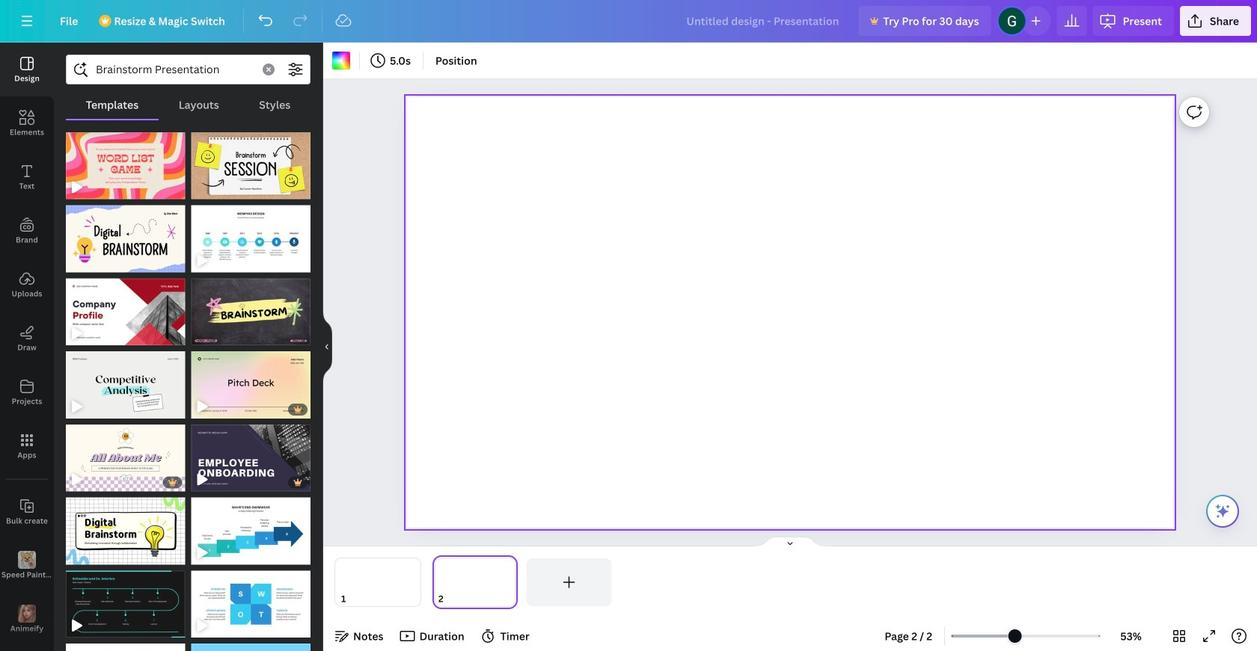 Task type: vqa. For each thing, say whether or not it's contained in the screenshot.
which
no



Task type: describe. For each thing, give the bounding box(es) containing it.
brown and yellow scrapbook brainstorm presentation group
[[191, 123, 311, 200]]

arrow chart visual charts presentation in blue white teal simple style group
[[191, 489, 311, 565]]

1 vertical spatial timeline cycle visual charts presentation in blue white teal simple style group
[[66, 635, 185, 652]]

page 2 image
[[432, 559, 518, 607]]

Page title text field
[[450, 592, 456, 607]]

blue and yellow playful doodle digital brainstorm presentation group
[[66, 197, 185, 273]]

timeline visual charts presentation in aquamarine black white simple style group
[[66, 562, 185, 638]]

analysis brainstorm presentation group
[[66, 343, 185, 419]]

Zoom button
[[1107, 625, 1155, 649]]

Design title text field
[[675, 6, 853, 36]]

#ffffff image
[[332, 52, 350, 70]]

main menu bar
[[0, 0, 1257, 43]]

swot analysis presentation group
[[191, 562, 311, 638]]



Task type: locate. For each thing, give the bounding box(es) containing it.
1 horizontal spatial timeline cycle visual charts presentation in blue white teal simple style group
[[191, 197, 311, 273]]

pink orange yellow happy hippie word list game presentation party group
[[66, 123, 185, 200]]

quick actions image
[[1214, 503, 1232, 521]]

yellow pink professional gradients pitch deck business presentation group
[[191, 343, 311, 419]]

Use 5+ words to describe... search field
[[96, 55, 254, 84]]

hide image
[[323, 311, 332, 383]]

hide pages image
[[754, 537, 826, 549]]

lilac orange light green happy hippie about me for school presentation party group
[[66, 416, 185, 492]]

blank company profile business presentation in red maroon white geometric style group
[[66, 270, 185, 346]]

white creative doodle brainstorming presentation group
[[66, 489, 185, 565]]

0 horizontal spatial timeline cycle visual charts presentation in blue white teal simple style group
[[66, 635, 185, 652]]

timeline cycle visual charts presentation in blue white teal simple style group
[[191, 197, 311, 273], [66, 635, 185, 652]]

side panel tab list
[[0, 43, 54, 652]]

black and white chalkboard brainstorm presentation group
[[191, 270, 311, 346]]

employee onboarding professional presentation in violet corporate geometric style group
[[191, 416, 311, 492]]

blue fun competitive analysis brainstorm presentation group
[[191, 635, 311, 652]]

0 vertical spatial timeline cycle visual charts presentation in blue white teal simple style group
[[191, 197, 311, 273]]



